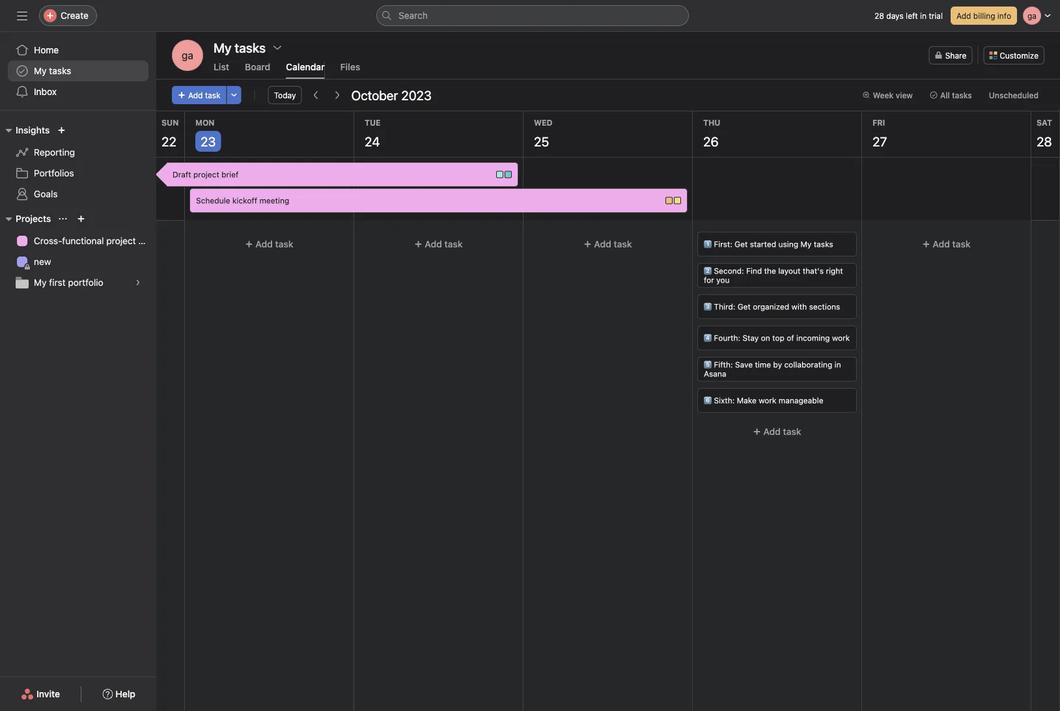 Task type: locate. For each thing, give the bounding box(es) containing it.
unscheduled
[[990, 91, 1039, 100]]

work right the 'incoming'
[[833, 334, 850, 343]]

trial
[[929, 11, 943, 20]]

that's
[[803, 266, 824, 276]]

2 horizontal spatial tasks
[[953, 91, 973, 100]]

find
[[747, 266, 762, 276]]

cross-functional project plan
[[34, 236, 156, 246]]

0 vertical spatial tasks
[[49, 65, 71, 76]]

tasks for all tasks
[[953, 91, 973, 100]]

files link
[[341, 62, 360, 79]]

list
[[214, 62, 229, 72]]

portfolio
[[68, 277, 103, 288]]

incoming
[[797, 334, 830, 343]]

schedule
[[196, 196, 230, 205]]

work right make
[[759, 396, 777, 405]]

1 vertical spatial get
[[738, 302, 751, 311]]

reporting
[[34, 147, 75, 158]]

0 horizontal spatial in
[[835, 360, 841, 369]]

add task button
[[172, 86, 226, 104], [190, 233, 349, 256], [360, 233, 518, 256], [529, 233, 687, 256], [868, 233, 1026, 256], [698, 420, 857, 444]]

board
[[245, 62, 270, 72]]

tasks right all
[[953, 91, 973, 100]]

add task
[[188, 91, 221, 100], [256, 239, 294, 250], [425, 239, 463, 250], [594, 239, 632, 250], [933, 239, 971, 250], [764, 426, 802, 437]]

create
[[61, 10, 89, 21]]

tasks down home at the left top
[[49, 65, 71, 76]]

list link
[[214, 62, 229, 79]]

layout
[[779, 266, 801, 276]]

the
[[765, 266, 777, 276]]

0 horizontal spatial project
[[106, 236, 136, 246]]

portfolios link
[[8, 163, 149, 184]]

28 down sat
[[1037, 134, 1053, 149]]

draft
[[173, 170, 191, 179]]

fourth:
[[714, 334, 741, 343]]

organized
[[753, 302, 790, 311]]

tue 24
[[365, 118, 381, 149]]

my inside global 'element'
[[34, 65, 47, 76]]

tasks inside dropdown button
[[953, 91, 973, 100]]

1 horizontal spatial 28
[[1037, 134, 1053, 149]]

1 vertical spatial 28
[[1037, 134, 1053, 149]]

my first portfolio link
[[8, 272, 149, 293]]

inbox
[[34, 86, 57, 97]]

today button
[[268, 86, 302, 104]]

more actions image
[[230, 91, 238, 99]]

stay
[[743, 334, 759, 343]]

0 horizontal spatial tasks
[[49, 65, 71, 76]]

my inside "projects" "element"
[[34, 277, 47, 288]]

get right third:
[[738, 302, 751, 311]]

tasks inside global 'element'
[[49, 65, 71, 76]]

task
[[205, 91, 221, 100], [275, 239, 294, 250], [445, 239, 463, 250], [614, 239, 632, 250], [953, 239, 971, 250], [783, 426, 802, 437]]

sat
[[1037, 118, 1053, 127]]

new project or portfolio image
[[77, 215, 85, 223]]

0 vertical spatial in
[[921, 11, 927, 20]]

fri 27
[[873, 118, 888, 149]]

in right collaborating
[[835, 360, 841, 369]]

3️⃣
[[704, 302, 712, 311]]

customize
[[1000, 51, 1039, 60]]

1 vertical spatial work
[[759, 396, 777, 405]]

0 vertical spatial get
[[735, 240, 748, 249]]

thu
[[704, 118, 721, 127]]

search button
[[377, 5, 689, 26]]

invite
[[37, 689, 60, 700]]

insights
[[16, 125, 50, 136]]

add
[[957, 11, 972, 20], [188, 91, 203, 100], [256, 239, 273, 250], [425, 239, 442, 250], [594, 239, 612, 250], [933, 239, 950, 250], [764, 426, 781, 437]]

1 vertical spatial in
[[835, 360, 841, 369]]

save
[[735, 360, 753, 369]]

add inside add billing info button
[[957, 11, 972, 20]]

show options image
[[272, 42, 283, 53]]

4️⃣ fourth: stay on top of incoming work
[[704, 334, 850, 343]]

2 vertical spatial my
[[34, 277, 47, 288]]

my left "first" at left top
[[34, 277, 47, 288]]

goals
[[34, 189, 58, 199]]

cross-
[[34, 236, 62, 246]]

insights button
[[0, 122, 50, 138]]

2023
[[401, 87, 432, 103]]

1 horizontal spatial work
[[833, 334, 850, 343]]

unscheduled button
[[984, 86, 1045, 104]]

days
[[887, 11, 904, 20]]

share
[[946, 51, 967, 60]]

5️⃣ fifth: save time by collaborating in asana
[[704, 360, 841, 379]]

1 vertical spatial project
[[106, 236, 136, 246]]

in inside 5️⃣ fifth: save time by collaborating in asana
[[835, 360, 841, 369]]

see details, my first portfolio image
[[134, 279, 142, 287]]

1 vertical spatial my
[[801, 240, 812, 249]]

tasks for my tasks
[[49, 65, 71, 76]]

week
[[873, 91, 894, 100]]

0 vertical spatial 28
[[875, 11, 885, 20]]

0 vertical spatial my
[[34, 65, 47, 76]]

28 left days
[[875, 11, 885, 20]]

project left brief in the top left of the page
[[193, 170, 219, 179]]

5️⃣
[[704, 360, 712, 369]]

right
[[826, 266, 843, 276]]

project left plan
[[106, 236, 136, 246]]

in
[[921, 11, 927, 20], [835, 360, 841, 369]]

tasks up that's
[[814, 240, 834, 249]]

new image
[[58, 126, 65, 134]]

my first portfolio
[[34, 277, 103, 288]]

sixth:
[[714, 396, 735, 405]]

wed
[[534, 118, 553, 127]]

all tasks button
[[924, 86, 978, 104]]

help
[[116, 689, 135, 700]]

my right the using
[[801, 240, 812, 249]]

my for my first portfolio
[[34, 277, 47, 288]]

0 vertical spatial work
[[833, 334, 850, 343]]

in right left
[[921, 11, 927, 20]]

1 horizontal spatial project
[[193, 170, 219, 179]]

next week image
[[332, 90, 342, 100]]

share button
[[930, 46, 973, 64]]

first
[[49, 277, 66, 288]]

plan
[[138, 236, 156, 246]]

help button
[[94, 683, 144, 706]]

add billing info
[[957, 11, 1012, 20]]

fifth:
[[714, 360, 733, 369]]

1 horizontal spatial tasks
[[814, 240, 834, 249]]

reporting link
[[8, 142, 149, 163]]

my up the inbox
[[34, 65, 47, 76]]

1 vertical spatial tasks
[[953, 91, 973, 100]]

28 inside sat 28
[[1037, 134, 1053, 149]]

mon 23
[[195, 118, 216, 149]]

1️⃣ first: get started using my tasks
[[704, 240, 834, 249]]

customize button
[[984, 46, 1045, 64]]

get right "first:"
[[735, 240, 748, 249]]



Task type: vqa. For each thing, say whether or not it's contained in the screenshot.


Task type: describe. For each thing, give the bounding box(es) containing it.
asana
[[704, 369, 727, 379]]

info
[[998, 11, 1012, 20]]

0 vertical spatial project
[[193, 170, 219, 179]]

invite button
[[12, 683, 69, 706]]

for
[[704, 276, 715, 285]]

inbox link
[[8, 81, 149, 102]]

sun
[[162, 118, 179, 127]]

on
[[761, 334, 771, 343]]

search list box
[[377, 5, 689, 26]]

third:
[[714, 302, 736, 311]]

kickoff
[[233, 196, 257, 205]]

started
[[750, 240, 777, 249]]

cross-functional project plan link
[[8, 231, 156, 251]]

3️⃣ third: get organized with sections
[[704, 302, 841, 311]]

of
[[787, 334, 795, 343]]

using
[[779, 240, 799, 249]]

you
[[717, 276, 730, 285]]

by
[[774, 360, 783, 369]]

hide sidebar image
[[17, 10, 27, 21]]

search
[[399, 10, 428, 21]]

projects
[[16, 213, 51, 224]]

home
[[34, 45, 59, 55]]

23
[[201, 134, 216, 149]]

2 vertical spatial tasks
[[814, 240, 834, 249]]

sat 28
[[1037, 118, 1053, 149]]

4️⃣
[[704, 334, 712, 343]]

top
[[773, 334, 785, 343]]

october 2023
[[351, 87, 432, 103]]

sun 22
[[162, 118, 179, 149]]

get for started
[[735, 240, 748, 249]]

22
[[162, 134, 176, 149]]

get for organized
[[738, 302, 751, 311]]

collaborating
[[785, 360, 833, 369]]

second:
[[714, 266, 744, 276]]

calendar link
[[286, 62, 325, 79]]

billing
[[974, 11, 996, 20]]

time
[[755, 360, 771, 369]]

brief
[[222, 170, 239, 179]]

tue
[[365, 118, 381, 127]]

ga button
[[172, 40, 203, 71]]

schedule kickoff meeting
[[196, 196, 289, 205]]

28 days left in trial
[[875, 11, 943, 20]]

portfolios
[[34, 168, 74, 179]]

files
[[341, 62, 360, 72]]

6️⃣
[[704, 396, 712, 405]]

today
[[274, 91, 296, 100]]

ga
[[182, 49, 193, 62]]

manageable
[[779, 396, 824, 405]]

view
[[896, 91, 913, 100]]

global element
[[0, 32, 156, 110]]

project inside "element"
[[106, 236, 136, 246]]

2️⃣ second: find the layout that's right for you
[[704, 266, 843, 285]]

calendar
[[286, 62, 325, 72]]

my tasks
[[34, 65, 71, 76]]

projects element
[[0, 207, 156, 296]]

0 horizontal spatial 28
[[875, 11, 885, 20]]

thu 26
[[704, 118, 721, 149]]

mon
[[195, 118, 215, 127]]

26
[[704, 134, 719, 149]]

first:
[[714, 240, 733, 249]]

new
[[34, 256, 51, 267]]

24
[[365, 134, 380, 149]]

sections
[[810, 302, 841, 311]]

2️⃣
[[704, 266, 712, 276]]

goals link
[[8, 184, 149, 205]]

draft project brief
[[173, 170, 239, 179]]

october
[[351, 87, 398, 103]]

1️⃣
[[704, 240, 712, 249]]

show options, current sort, top image
[[59, 215, 67, 223]]

0 horizontal spatial work
[[759, 396, 777, 405]]

insights element
[[0, 119, 156, 207]]

previous week image
[[311, 90, 321, 100]]

wed 25
[[534, 118, 553, 149]]

home link
[[8, 40, 149, 61]]

create button
[[39, 5, 97, 26]]

1 horizontal spatial in
[[921, 11, 927, 20]]

make
[[737, 396, 757, 405]]

6️⃣ sixth: make work manageable
[[704, 396, 824, 405]]

week view button
[[857, 86, 919, 104]]

meeting
[[260, 196, 289, 205]]

fri
[[873, 118, 886, 127]]

my for my tasks
[[34, 65, 47, 76]]

board link
[[245, 62, 270, 79]]

all tasks
[[941, 91, 973, 100]]

left
[[906, 11, 918, 20]]



